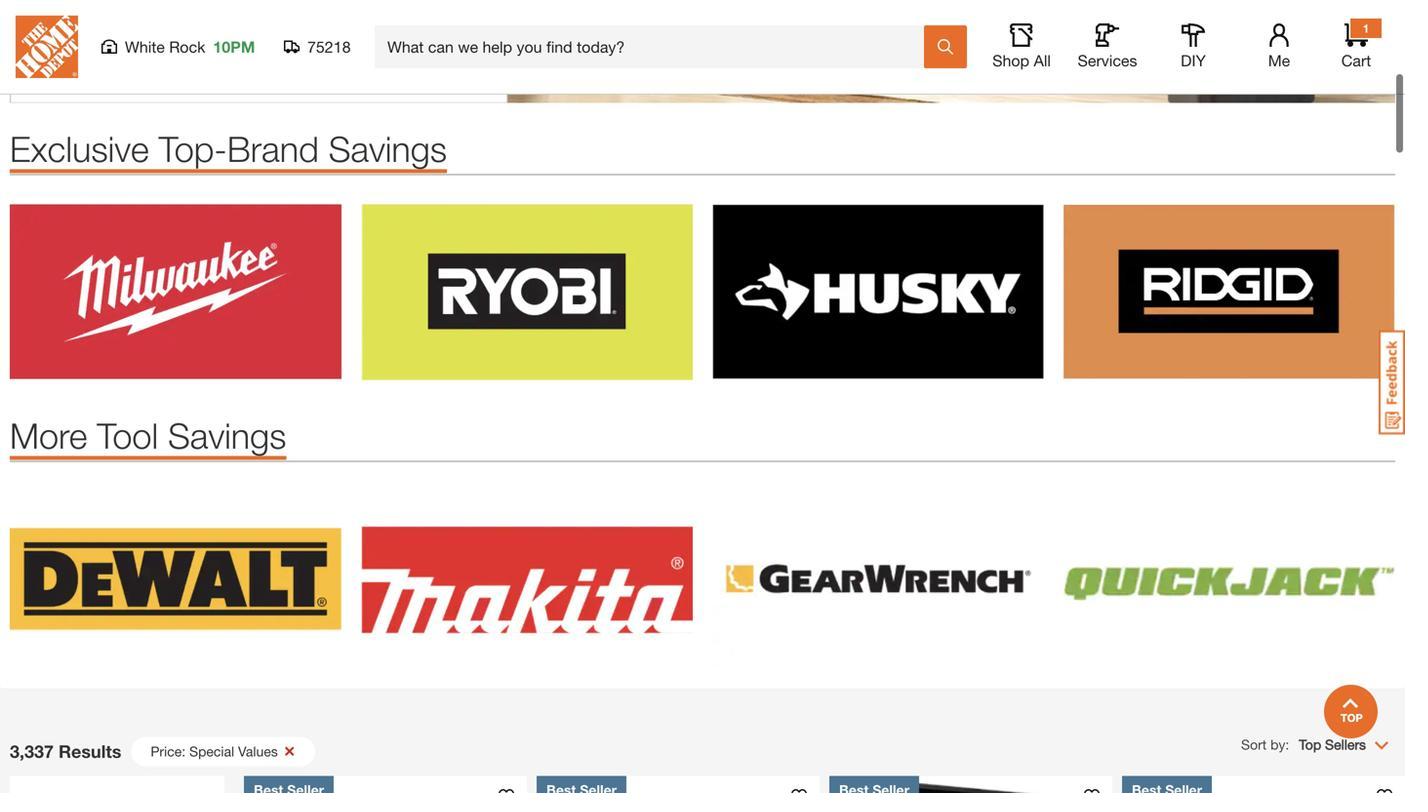 Task type: vqa. For each thing, say whether or not it's contained in the screenshot.
Top on the bottom right of the page
yes



Task type: describe. For each thing, give the bounding box(es) containing it.
ryobi image
[[361, 205, 693, 380]]

rigid image
[[1064, 205, 1395, 379]]

services
[[1078, 51, 1137, 70]]

tool storage 52 in. w heavy duty matte black tool chest combo image
[[829, 776, 1112, 793]]

dewalt image
[[10, 492, 342, 667]]

me
[[1268, 51, 1290, 70]]

What can we help you find today? search field
[[387, 26, 923, 67]]

1 horizontal spatial savings
[[329, 128, 447, 169]]

services button
[[1076, 23, 1139, 70]]

quick jack image
[[1064, 492, 1395, 667]]

more tool savings
[[10, 415, 286, 456]]

75218 button
[[284, 37, 351, 57]]

brand
[[227, 128, 319, 169]]

husky image
[[712, 205, 1044, 380]]

by:
[[1271, 737, 1289, 753]]

top-
[[159, 128, 227, 169]]

up to $125 off select tools + free 2 day delivery image
[[10, 0, 1395, 103]]

results
[[59, 741, 121, 762]]

cart
[[1341, 51, 1371, 70]]

all
[[1034, 51, 1051, 70]]

mechanics tool set (270-piece) image
[[1122, 776, 1405, 793]]

exclusive top-brand savings
[[10, 128, 447, 169]]

feedback link image
[[1379, 330, 1405, 435]]

shop all button
[[990, 23, 1053, 70]]

sellers
[[1325, 737, 1366, 753]]

milwaukee image
[[10, 205, 342, 379]]

1
[[1363, 21, 1369, 35]]

sort by: top sellers
[[1241, 737, 1366, 753]]

makita image
[[361, 492, 693, 669]]



Task type: locate. For each thing, give the bounding box(es) containing it.
price:
[[151, 744, 186, 760]]

shop all
[[992, 51, 1051, 70]]

10pm
[[213, 38, 255, 56]]

me button
[[1248, 23, 1310, 70]]

price: special values
[[151, 744, 278, 760]]

75218
[[307, 38, 351, 56]]

more
[[10, 415, 87, 456]]

rock
[[169, 38, 205, 56]]

price: special values button
[[131, 737, 315, 766]]

m18 18-volt lithium-ion xc starter kit with two 5.0ah batteries and charger image
[[537, 776, 820, 793]]

tool
[[97, 415, 158, 456]]

white
[[125, 38, 165, 56]]

gear wrench image
[[712, 492, 1044, 667]]

white rock 10pm
[[125, 38, 255, 56]]

m18 18v lithium-ion cordless combo tool kit (9-tool) with (3) 4.0 ah batteries, charger and tool bag image
[[244, 776, 527, 793]]

savings
[[329, 128, 447, 169], [168, 415, 286, 456]]

sort
[[1241, 737, 1267, 753]]

special
[[189, 744, 234, 760]]

shop
[[992, 51, 1029, 70]]

3,337
[[10, 741, 54, 762]]

3,337 results
[[10, 741, 121, 762]]

the home depot logo image
[[16, 16, 78, 78]]

values
[[238, 744, 278, 760]]

cart 1
[[1341, 21, 1371, 70]]

1 vertical spatial savings
[[168, 415, 286, 456]]

top
[[1299, 737, 1321, 753]]

diy
[[1181, 51, 1206, 70]]

0 vertical spatial savings
[[329, 128, 447, 169]]

diy button
[[1162, 23, 1225, 70]]

exclusive
[[10, 128, 149, 169]]

0 horizontal spatial savings
[[168, 415, 286, 456]]



